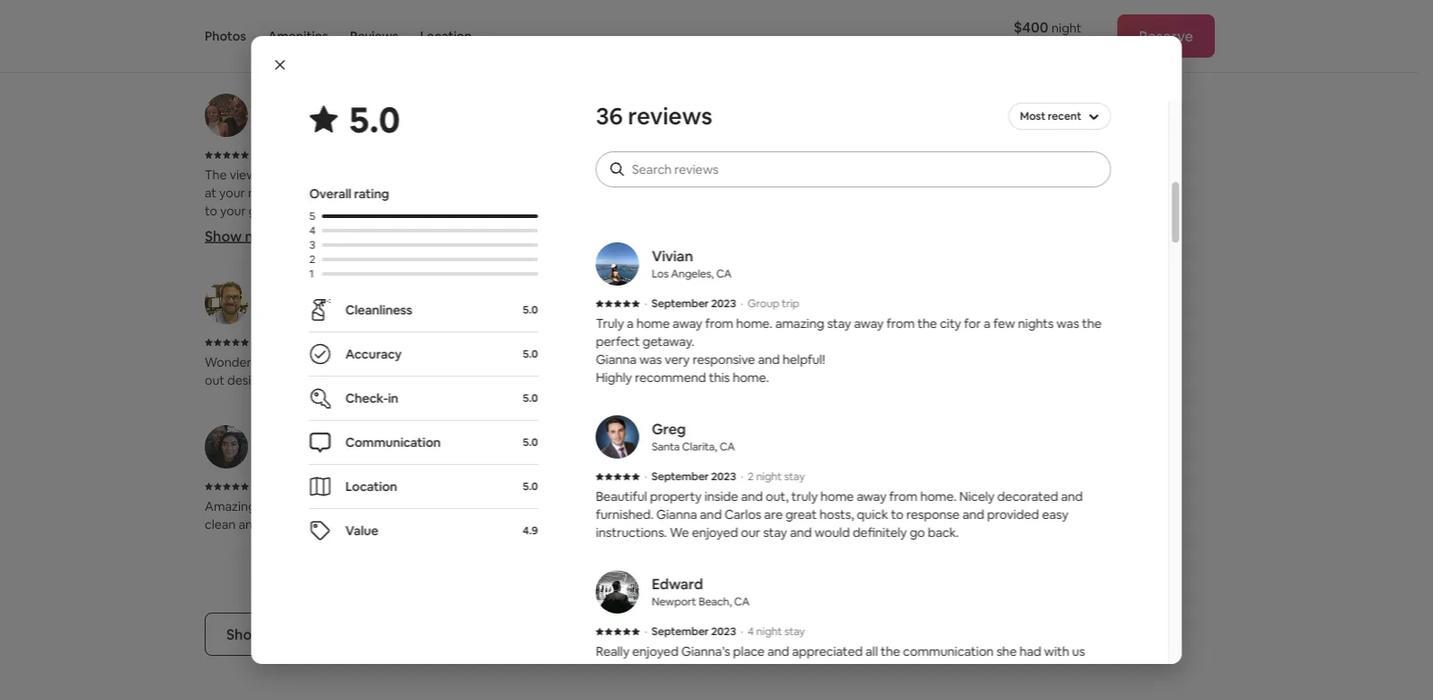 Task type: locate. For each thing, give the bounding box(es) containing it.
place down stay.
[[834, 680, 866, 696]]

0 horizontal spatial reviews
[[304, 626, 356, 644]]

go inside beautiful property inside and out, truly home away from home. nicely decorated and furnished. gianna and carlos are great hosts, quick to response and provided easy instructions. we enjoyed our stay and would definitely go back.
[[909, 525, 925, 541]]

vivian image
[[595, 243, 639, 286], [717, 426, 760, 469], [717, 426, 760, 469]]

0 vertical spatial recommend
[[634, 370, 706, 386]]

2 horizontal spatial amazing
[[989, 167, 1038, 183]]

from inside "the view from the cabin is absolutely breathtaking with the forest right at your reach. every room was designed with detail and much thought to your guest. the cabin was extremely quiet and relaxing. gianna and carlos are gracious host and very thoughtful   we celebrated our anniversary here and have beautiful memories. we are looking forward to booking again!"
[[259, 167, 287, 183]]

amazing down john
[[775, 316, 824, 332]]

1 for 1
[[309, 267, 313, 281]]

2 horizontal spatial place
[[834, 680, 866, 696]]

1 vertical spatial getaway.
[[875, 517, 927, 533]]

home. down the · september 2023 · group trip
[[736, 316, 772, 332]]

1 vertical spatial very
[[664, 352, 689, 368]]

september for edward
[[651, 625, 708, 639]]

truly for truly a home away from home. amazing stay away from the city for a few nights was the perfect getaway. gianna was very responsive and helpful!
[[717, 499, 745, 515]]

booking inside really enjoyed gianna's place and appreciated all the communication she had with us during the booking process and during our stay.  she was a sweetheart and would definitely stay again and recommend her place to friends and family.
[[658, 662, 706, 678]]

anaheim, up 4 weeks ago · group trip
[[261, 450, 307, 464]]

wonderful, thoughtful hosts.  great personal touch and well thought out design.  i can't wait to go back next summer.
[[205, 355, 597, 389]]

from
[[259, 167, 287, 183], [705, 316, 733, 332], [886, 316, 914, 332], [889, 489, 917, 505], [495, 499, 523, 515], [826, 499, 855, 515], [1008, 499, 1036, 515]]

1 vertical spatial few
[[717, 517, 739, 533]]

and left appreciated
[[767, 644, 789, 660]]

1 horizontal spatial enjoyed
[[691, 525, 738, 541]]

john
[[773, 286, 807, 304]]

getaway. inside truly a home away from home. amazing stay away from the city for a few nights was the perfect getaway. gianna was very responsive and helpful! highly recommend this home.
[[642, 334, 694, 350]]

beautiful inside beautiful home in a beautiful place! hosts were amazing and communicative.
[[717, 167, 768, 183]]

to down hosts.
[[337, 373, 349, 389]]

and down most recent
[[1041, 167, 1063, 183]]

0 vertical spatial anaheim,
[[651, 148, 698, 162]]

for up visited
[[964, 316, 981, 332]]

nights inside truly a home away from home. amazing stay away from the city for a few nights was the perfect getaway. gianna was very responsive and helpful!
[[742, 517, 778, 533]]

furnished.
[[595, 507, 653, 523]]

ivan image
[[205, 94, 248, 137], [205, 94, 248, 137]]

1 vertical spatial booking
[[658, 662, 706, 678]]

thought
[[560, 185, 607, 201], [550, 355, 597, 371]]

our inside beautiful property inside and out, truly home away from home. nicely decorated and furnished. gianna and carlos are great hosts, quick to response and provided easy instructions. we enjoyed our stay and would definitely go back.
[[740, 525, 760, 541]]

0 vertical spatial are
[[244, 221, 263, 237]]

1 horizontal spatial are
[[498, 239, 517, 255]]

0 vertical spatial booking
[[220, 257, 268, 273]]

1 vertical spatial truly
[[717, 499, 745, 515]]

0 horizontal spatial 1
[[261, 118, 265, 132]]

gianna down inside
[[717, 535, 758, 551]]

home. inside beautiful property inside and out, truly home away from home. nicely decorated and furnished. gianna and carlos are great hosts, quick to response and provided easy instructions. we enjoyed our stay and would definitely go back.
[[920, 489, 956, 505]]

1 right again!
[[309, 267, 313, 281]]

greg
[[651, 420, 686, 438]]

2
[[773, 148, 779, 162], [847, 148, 853, 162], [309, 253, 315, 266], [747, 470, 753, 484]]

weeks down jarek anaheim, ca
[[660, 178, 692, 192]]

was inside really enjoyed gianna's place and appreciated all the communication she had with us during the booking process and during our stay.  she was a sweetheart and would definitely stay again and recommend her place to friends and family.
[[897, 662, 920, 678]]

location
[[420, 28, 472, 44], [345, 479, 397, 495]]

1 horizontal spatial carlos
[[724, 507, 761, 523]]

and down amazing
[[238, 517, 260, 533]]

0 horizontal spatial recommend
[[634, 370, 706, 386]]

we
[[463, 221, 483, 237], [476, 239, 496, 255], [669, 525, 689, 541]]

the
[[290, 167, 310, 183], [526, 167, 546, 183], [917, 316, 937, 332], [1081, 316, 1101, 332], [313, 499, 332, 515], [1039, 499, 1058, 515], [806, 517, 825, 533], [880, 644, 900, 660], [636, 662, 655, 678]]

helpful! for truly a home away from home. amazing stay away from the city for a few nights was the perfect getaway. gianna was very responsive and helpful!
[[904, 535, 946, 551]]

edward
[[651, 575, 703, 593]]

responsive for truly a home away from home. amazing stay away from the city for a few nights was the perfect getaway. gianna was very responsive and helpful!
[[814, 535, 876, 551]]

0 horizontal spatial responsive
[[692, 352, 755, 368]]

away up we
[[854, 316, 883, 332]]

for inside amazing place for the price. felt like a home away from home. very clean and cozy!
[[293, 499, 310, 515]]

1 vertical spatial city
[[1061, 499, 1082, 515]]

very
[[371, 221, 396, 237], [664, 352, 689, 368], [786, 535, 811, 551]]

the right you.
[[782, 355, 804, 371]]

we
[[878, 355, 895, 371]]

our inside really enjoyed gianna's place and appreciated all the communication she had with us during the booking process and during our stay.  she was a sweetheart and would definitely stay again and recommend her place to friends and family.
[[822, 662, 841, 678]]

2 horizontal spatial for
[[1085, 499, 1102, 515]]

1 vertical spatial thought
[[550, 355, 597, 371]]

0 vertical spatial airbnb
[[318, 118, 352, 132]]

0 horizontal spatial go
[[352, 373, 368, 389]]

2 cabin from the top
[[313, 203, 344, 219]]

1 vertical spatial cabin
[[313, 203, 344, 219]]

few inside truly a home away from home. amazing stay away from the city for a few nights was the perfect getaway. gianna was very responsive and helpful! highly recommend this home.
[[993, 316, 1015, 332]]

1 horizontal spatial thoughtful
[[399, 221, 461, 237]]

few for truly a home away from home. amazing stay away from the city for a few nights was the perfect getaway. gianna was very responsive and helpful! highly recommend this home.
[[993, 316, 1015, 332]]

1 vertical spatial amazing
[[775, 316, 824, 332]]

states
[[877, 306, 908, 320]]

for up cozy!
[[293, 499, 310, 515]]

september for vivian
[[651, 297, 708, 311]]

edward image
[[595, 571, 639, 614], [595, 571, 639, 614]]

0 horizontal spatial are
[[244, 221, 263, 237]]

away right 'like'
[[462, 499, 492, 515]]

perfect inside truly a home away from home. amazing stay away from the city for a few nights was the perfect getaway. gianna was very responsive and helpful! highly recommend this home.
[[595, 334, 639, 350]]

0 vertical spatial perfect
[[595, 334, 639, 350]]

1 vertical spatial reviews
[[304, 626, 356, 644]]

her
[[812, 680, 831, 696]]

beautiful
[[717, 167, 768, 183], [595, 489, 647, 505]]

city for truly a home away from home. amazing stay away from the city for a few nights was the perfect getaway. gianna was very responsive and helpful!
[[1061, 499, 1082, 515]]

thought inside "the view from the cabin is absolutely breathtaking with the forest right at your reach. every room was designed with detail and much thought to your guest. the cabin was extremely quiet and relaxing. gianna and carlos are gracious host and very thoughtful   we celebrated our anniversary here and have beautiful memories. we are looking forward to booking again!"
[[560, 185, 607, 201]]

0 vertical spatial location
[[420, 28, 472, 44]]

1 horizontal spatial beautiful
[[830, 167, 881, 183]]

to down anniversary in the left top of the page
[[205, 257, 217, 273]]

1 vertical spatial location
[[345, 479, 397, 495]]

1 horizontal spatial beautiful
[[717, 167, 768, 183]]

very inside truly a home away from home. amazing stay away from the city for a few nights was the perfect getaway. gianna was very responsive and helpful!
[[786, 535, 811, 551]]

stay up back.
[[948, 499, 972, 515]]

0 vertical spatial responsive
[[692, 352, 755, 368]]

accuracy
[[345, 346, 401, 363]]

carlos down inside
[[724, 507, 761, 523]]

in
[[807, 167, 817, 183], [387, 391, 398, 407]]

definitely down quick
[[852, 525, 906, 541]]

anaheim, down jarek
[[651, 148, 698, 162]]

helpful!
[[782, 352, 825, 368], [904, 535, 946, 551]]

home
[[771, 167, 805, 183], [636, 316, 669, 332], [820, 489, 853, 505], [426, 499, 459, 515], [758, 499, 791, 515]]

airbnb right on
[[318, 118, 352, 132]]

to inside beautiful property inside and out, truly home away from home. nicely decorated and furnished. gianna and carlos are great hosts, quick to response and provided easy instructions. we enjoyed our stay and would definitely go back.
[[890, 507, 903, 523]]

with left us
[[1044, 644, 1069, 660]]

getaway. down the · september 2023 · group trip
[[642, 334, 694, 350]]

with up the quiet
[[437, 185, 462, 201]]

0 horizontal spatial place
[[259, 499, 290, 515]]

reviews
[[350, 28, 398, 44]]

ca inside 'vivian los angeles, ca'
[[716, 267, 731, 281]]

0 vertical spatial truly
[[595, 316, 624, 332]]

guest.
[[249, 203, 285, 219]]

0 vertical spatial very
[[371, 221, 396, 237]]

thought down the right
[[560, 185, 607, 201]]

your
[[219, 185, 245, 201], [220, 203, 246, 219]]

with up "relaxing."
[[498, 167, 523, 183]]

0 horizontal spatial during
[[595, 662, 633, 678]]

room
[[321, 185, 352, 201]]

next
[[401, 373, 427, 389]]

1 vertical spatial our
[[740, 525, 760, 541]]

city inside truly a home away from home. amazing stay away from the city for a few nights was the perfect getaway. gianna was very responsive and helpful!
[[1061, 499, 1082, 515]]

from inside beautiful property inside and out, truly home away from home. nicely decorated and furnished. gianna and carlos are great hosts, quick to response and provided easy instructions. we enjoyed our stay and would definitely go back.
[[889, 489, 917, 505]]

michael
[[261, 286, 313, 304]]

amazing inside truly a home away from home. amazing stay away from the city for a few nights was the perfect getaway. gianna was very responsive and helpful!
[[896, 499, 946, 515]]

1 horizontal spatial nights
[[1018, 316, 1053, 332]]

1 inside list
[[261, 118, 265, 132]]

truly inside truly a home away from home. amazing stay away from the city for a few nights was the perfect getaway. gianna was very responsive and helpful! highly recommend this home.
[[595, 316, 624, 332]]

5.0
[[349, 96, 400, 142], [522, 303, 538, 317], [522, 347, 538, 361], [522, 391, 538, 405], [522, 436, 538, 450], [522, 480, 538, 494]]

getaway.
[[642, 334, 694, 350], [875, 517, 927, 533]]

clarita,
[[682, 440, 717, 454]]

definitely inside beautiful property inside and out, truly home away from home. nicely decorated and furnished. gianna and carlos are great hosts, quick to response and provided easy instructions. we enjoyed our stay and would definitely go back.
[[852, 525, 906, 541]]

4 up cozy!
[[260, 480, 267, 494]]

very for truly a home away from home. amazing stay away from the city for a few nights was the perfect getaway. gianna was very responsive and helpful! highly recommend this home.
[[664, 352, 689, 368]]

beach,
[[698, 595, 731, 609]]

1 vertical spatial responsive
[[814, 535, 876, 551]]

1 horizontal spatial getaway.
[[875, 517, 927, 533]]

to down she in the bottom of the page
[[868, 680, 881, 696]]

highly
[[595, 370, 632, 386]]

5.0 dialog
[[251, 36, 1182, 697]]

group
[[726, 178, 757, 192], [747, 297, 779, 311], [335, 480, 367, 494], [869, 480, 900, 494]]

0 vertical spatial the
[[205, 167, 227, 183]]

our down appreciated
[[822, 662, 841, 678]]

0 horizontal spatial thoughtful
[[272, 355, 334, 371]]

show inside button
[[226, 626, 264, 644]]

very inside truly a home away from home. amazing stay away from the city for a few nights was the perfect getaway. gianna was very responsive and helpful! highly recommend this home.
[[664, 352, 689, 368]]

gianna
[[543, 203, 583, 219], [595, 352, 636, 368], [656, 507, 697, 523], [717, 535, 758, 551]]

0 vertical spatial reviews
[[628, 101, 712, 131]]

0 horizontal spatial getaway.
[[642, 334, 694, 350]]

0 vertical spatial few
[[993, 316, 1015, 332]]

0 vertical spatial enjoyed
[[691, 525, 738, 541]]

are down guest.
[[244, 221, 263, 237]]

the down every
[[288, 203, 310, 219]]

your up 'show more'
[[220, 203, 246, 219]]

ago down the anaheim, ca on the left bottom of the page
[[304, 480, 323, 494]]

relaxing.
[[491, 203, 540, 219]]

0 horizontal spatial for
[[293, 499, 310, 515]]

very
[[565, 499, 591, 515]]

carlos up anniversary in the left top of the page
[[205, 221, 242, 237]]

home up hosts,
[[820, 489, 853, 505]]

a inside beautiful home in a beautiful place! hosts were amazing and communicative.
[[820, 167, 827, 183]]

most recent button
[[1008, 101, 1111, 132]]

on
[[303, 118, 315, 132]]

0 horizontal spatial enjoyed
[[632, 644, 678, 660]]

perfect right great
[[828, 517, 872, 533]]

1 horizontal spatial all
[[865, 644, 878, 660]]

helpful! inside truly a home away from home. amazing stay away from the city for a few nights was the perfect getaway. gianna was very responsive and helpful! highly recommend this home.
[[782, 352, 825, 368]]

ago inside '5.0' dialog
[[695, 178, 714, 192]]

perfect up highly
[[595, 334, 639, 350]]

0 vertical spatial beautiful
[[717, 167, 768, 183]]

city right 'decorated'
[[1061, 499, 1082, 515]]

from up ever
[[886, 316, 914, 332]]

0 vertical spatial nights
[[1018, 316, 1053, 332]]

$400
[[1014, 18, 1049, 36]]

beautiful inside beautiful property inside and out, truly home away from home. nicely decorated and furnished. gianna and carlos are great hosts, quick to response and provided easy instructions. we enjoyed our stay and would definitely go back.
[[595, 489, 647, 505]]

home down los
[[636, 316, 669, 332]]

and right process
[[757, 662, 779, 678]]

away up quick
[[856, 489, 886, 505]]

0 vertical spatial your
[[219, 185, 245, 201]]

we inside beautiful property inside and out, truly home away from home. nicely decorated and furnished. gianna and carlos are great hosts, quick to response and provided easy instructions. we enjoyed our stay and would definitely go back.
[[669, 525, 689, 541]]

2023 down angeles,
[[711, 297, 736, 311]]

and left well
[[499, 355, 521, 371]]

home. inside amazing place for the price. felt like a home away from home. very clean and cozy!
[[526, 499, 562, 515]]

gianna down much
[[543, 203, 583, 219]]

for for truly a home away from home. amazing stay away from the city for a few nights was the perfect getaway. gianna was very responsive and helpful!
[[1085, 499, 1102, 515]]

0 horizontal spatial very
[[371, 221, 396, 237]]

for inside truly a home away from home. amazing stay away from the city for a few nights was the perfect getaway. gianna was very responsive and helpful! highly recommend this home.
[[964, 316, 981, 332]]

3 for 3
[[309, 238, 315, 252]]

getaway. for truly a home away from home. amazing stay away from the city for a few nights was the perfect getaway. gianna was very responsive and helpful!
[[875, 517, 927, 533]]

a
[[820, 167, 827, 183], [626, 316, 633, 332], [983, 316, 990, 332], [416, 499, 423, 515], [748, 499, 755, 515], [1105, 499, 1112, 515], [922, 662, 929, 678]]

1 vertical spatial thoughtful
[[272, 355, 334, 371]]

2 horizontal spatial with
[[1044, 644, 1069, 660]]

0 horizontal spatial carlos
[[205, 221, 242, 237]]

few for truly a home away from home. amazing stay away from the city for a few nights was the perfect getaway. gianna was very responsive and helpful!
[[717, 517, 739, 533]]

stay down great
[[763, 525, 787, 541]]

airbnb
[[318, 118, 352, 132], [836, 355, 875, 371]]

thought right well
[[550, 355, 597, 371]]

reviews
[[628, 101, 712, 131], [304, 626, 356, 644]]

stay inside truly a home away from home. amazing stay away from the city for a few nights was the perfect getaway. gianna was very responsive and helpful! highly recommend this home.
[[827, 316, 851, 332]]

with
[[498, 167, 523, 183], [437, 185, 462, 201], [1044, 644, 1069, 660]]

los
[[651, 267, 668, 281]]

from up 4.9 on the left bottom of page
[[495, 499, 523, 515]]

jarek anaheim, ca
[[651, 128, 716, 162]]

2 horizontal spatial our
[[822, 662, 841, 678]]

2023 up inside
[[711, 470, 736, 484]]

beautiful down extremely
[[358, 239, 410, 255]]

truly for truly a home away from home. amazing stay away from the city for a few nights was the perfect getaway. gianna was very responsive and helpful! highly recommend this home.
[[595, 316, 624, 332]]

0 horizontal spatial amazing
[[775, 316, 824, 332]]

ca
[[700, 148, 716, 162], [716, 267, 731, 281], [288, 306, 303, 320], [719, 440, 735, 454], [310, 450, 325, 464], [734, 595, 749, 609]]

beautiful for beautiful home in a beautiful place! hosts were amazing and communicative.
[[717, 167, 768, 183]]

this
[[708, 370, 729, 386]]

reviews inside button
[[304, 626, 356, 644]]

2023 for greg
[[711, 470, 736, 484]]

beautiful up communicative.
[[717, 167, 768, 183]]

1 horizontal spatial for
[[964, 316, 981, 332]]

stay up truly
[[784, 470, 804, 484]]

recommend inside really enjoyed gianna's place and appreciated all the communication she had with us during the booking process and during our stay.  she was a sweetheart and would definitely stay again and recommend her place to friends and family.
[[738, 680, 809, 696]]

and down quick
[[879, 535, 901, 551]]

greg image
[[595, 416, 639, 459], [595, 416, 639, 459]]

anaheim, inside list
[[261, 450, 307, 464]]

city
[[939, 316, 961, 332], [1061, 499, 1082, 515]]

beautiful down "· 2 weeks ago · 2 night stay"
[[830, 167, 881, 183]]

0 vertical spatial cabin
[[313, 167, 344, 183]]

1 horizontal spatial would
[[1026, 662, 1062, 678]]

weeks inside '5.0' dialog
[[660, 178, 692, 192]]

vivian image
[[595, 243, 639, 286]]

recommend down process
[[738, 680, 809, 696]]

here
[[274, 239, 300, 255]]

0 horizontal spatial helpful!
[[782, 352, 825, 368]]

our up looking
[[552, 221, 571, 237]]

truly a home away from home. amazing stay away from the city for a few nights was the perfect getaway. gianna was very responsive and helpful! highly recommend this home.
[[595, 316, 1101, 386]]

1 horizontal spatial our
[[740, 525, 760, 541]]

1 horizontal spatial in
[[807, 167, 817, 183]]

truly inside truly a home away from home. amazing stay away from the city for a few nights was the perfect getaway. gianna was very responsive and helpful!
[[717, 499, 745, 515]]

for inside truly a home away from home. amazing stay away from the city for a few nights was the perfect getaway. gianna was very responsive and helpful!
[[1085, 499, 1102, 515]]

gianna down property
[[656, 507, 697, 523]]

overall rating
[[309, 186, 389, 202]]

0 horizontal spatial definitely
[[595, 680, 650, 696]]

perfect inside truly a home away from home. amazing stay away from the city for a few nights was the perfect getaway. gianna was very responsive and helpful!
[[828, 517, 872, 533]]

1 horizontal spatial 36
[[595, 101, 623, 131]]

and down inside
[[699, 507, 721, 523]]

city inside truly a home away from home. amazing stay away from the city for a few nights was the perfect getaway. gianna was very responsive and helpful! highly recommend this home.
[[939, 316, 961, 332]]

the view from the cabin is absolutely breathtaking with the forest right at your reach. every room was designed with detail and much thought to your guest. the cabin was extremely quiet and relaxing. gianna and carlos are gracious host and very thoughtful   we celebrated our anniversary here and have beautiful memories. we are looking forward to booking again!
[[205, 167, 614, 273]]

ca down michael
[[288, 306, 303, 320]]

amazing right were
[[989, 167, 1038, 183]]

1 horizontal spatial truly
[[717, 499, 745, 515]]

city for truly a home away from home. amazing stay away from the city for a few nights was the perfect getaway. gianna was very responsive and helpful! highly recommend this home.
[[939, 316, 961, 332]]

carlos inside "the view from the cabin is absolutely breathtaking with the forest right at your reach. every room was designed with detail and much thought to your guest. the cabin was extremely quiet and relaxing. gianna and carlos are gracious host and very thoughtful   we celebrated our anniversary here and have beautiful memories. we are looking forward to booking again!"
[[205, 221, 242, 237]]

us
[[1072, 644, 1085, 660]]

2023 for edward
[[711, 625, 736, 639]]

our down '· september 2023 · 2 night stay'
[[740, 525, 760, 541]]

enjoyed right really
[[632, 644, 678, 660]]

36 reviews
[[595, 101, 712, 131]]

1 vertical spatial show
[[226, 626, 264, 644]]

0 vertical spatial carlos
[[205, 221, 242, 237]]

anniversary
[[205, 239, 271, 255]]

celebrated
[[485, 221, 549, 237]]

ca inside jarek anaheim, ca
[[700, 148, 716, 162]]

5.0 for accuracy
[[522, 347, 538, 361]]

we down property
[[669, 525, 689, 541]]

1 vertical spatial helpful!
[[904, 535, 946, 551]]

amazing inside truly a home away from home. amazing stay away from the city for a few nights was the perfect getaway. gianna was very responsive and helpful! highly recommend this home.
[[775, 316, 824, 332]]

photos button
[[205, 0, 246, 72]]

nights inside truly a home away from home. amazing stay away from the city for a few nights was the perfect getaway. gianna was very responsive and helpful! highly recommend this home.
[[1018, 316, 1053, 332]]

design.
[[227, 373, 269, 389]]

3 inside list
[[260, 336, 267, 350]]

check-
[[345, 391, 387, 407]]

few inside truly a home away from home. amazing stay away from the city for a few nights was the perfect getaway. gianna was very responsive and helpful!
[[717, 517, 739, 533]]

most
[[1020, 109, 1045, 123]]

1 vertical spatial 3
[[260, 336, 267, 350]]

2 vertical spatial our
[[822, 662, 841, 678]]

list
[[198, 94, 1222, 613]]

cabin down overall
[[313, 203, 344, 219]]

september down newport
[[651, 625, 708, 639]]

detail
[[465, 185, 497, 201]]

jarek image
[[595, 124, 639, 167], [595, 124, 639, 167], [205, 426, 248, 469], [205, 426, 248, 469]]

truly down '· september 2023 · 2 night stay'
[[717, 499, 745, 515]]

were
[[958, 167, 986, 183]]

john image
[[717, 281, 760, 325], [717, 281, 760, 325]]

well
[[524, 355, 547, 371]]

nights for truly a home away from home. amazing stay away from the city for a few nights was the perfect getaway. gianna was very responsive and helpful! highly recommend this home.
[[1018, 316, 1053, 332]]

1 horizontal spatial city
[[1061, 499, 1082, 515]]

city up visited
[[939, 316, 961, 332]]

1 vertical spatial with
[[437, 185, 462, 201]]

2 vertical spatial very
[[786, 535, 811, 551]]

from left quick
[[826, 499, 855, 515]]

go down response at the bottom
[[909, 525, 925, 541]]

0 horizontal spatial all
[[267, 626, 281, 644]]

0 vertical spatial place
[[259, 499, 290, 515]]

home inside beautiful home in a beautiful place! hosts were amazing and communicative.
[[771, 167, 805, 183]]

0 vertical spatial getaway.
[[642, 334, 694, 350]]

view
[[230, 167, 256, 183]]

home right 'like'
[[426, 499, 459, 515]]

1 vertical spatial definitely
[[595, 680, 650, 696]]

would down hosts,
[[814, 525, 849, 541]]

booking up again in the bottom of the page
[[658, 662, 706, 678]]

in down back
[[387, 391, 398, 407]]

stay inside really enjoyed gianna's place and appreciated all the communication she had with us during the booking process and during our stay.  she was a sweetheart and would definitely stay again and recommend her place to friends and family.
[[652, 680, 676, 696]]

0 horizontal spatial with
[[437, 185, 462, 201]]

ca right beach,
[[734, 595, 749, 609]]

0 vertical spatial 1
[[261, 118, 265, 132]]

september down angeles,
[[651, 297, 708, 311]]

1 horizontal spatial 3
[[309, 238, 315, 252]]

your down view
[[219, 185, 245, 201]]

show more
[[205, 227, 281, 245]]

have
[[328, 239, 355, 255]]

we down "celebrated" at the top left of the page
[[476, 239, 496, 255]]

0 horizontal spatial beautiful
[[595, 489, 647, 505]]

1 vertical spatial 36
[[285, 626, 301, 644]]

0 vertical spatial with
[[498, 167, 523, 183]]

during down really
[[595, 662, 633, 678]]

appreciated
[[792, 644, 862, 660]]

very for truly a home away from home. amazing stay away from the city for a few nights was the perfect getaway. gianna was very responsive and helpful!
[[786, 535, 811, 551]]

nights for truly a home away from home. amazing stay away from the city for a few nights was the perfect getaway. gianna was very responsive and helpful!
[[742, 517, 778, 533]]

2023 for vivian
[[711, 297, 736, 311]]

home up communicative.
[[771, 167, 805, 183]]

ca up the · september 2023 · group trip
[[716, 267, 731, 281]]

responsive inside truly a home away from home. amazing stay away from the city for a few nights was the perfect getaway. gianna was very responsive and helpful! highly recommend this home.
[[692, 352, 755, 368]]

0 horizontal spatial perfect
[[595, 334, 639, 350]]

reserve
[[1139, 27, 1193, 45]]

1 vertical spatial perfect
[[828, 517, 872, 533]]

0 vertical spatial amazing
[[989, 167, 1038, 183]]

enjoyed down inside
[[691, 525, 738, 541]]

ca up 4 weeks ago · group trip
[[310, 450, 325, 464]]

1 vertical spatial go
[[909, 525, 925, 541]]

1 horizontal spatial anaheim,
[[651, 148, 698, 162]]

are down "celebrated" at the top left of the page
[[498, 239, 517, 255]]

0 vertical spatial our
[[552, 221, 571, 237]]

overall
[[309, 186, 351, 202]]

0 horizontal spatial anaheim,
[[261, 450, 307, 464]]

ca inside edward newport beach, ca
[[734, 595, 749, 609]]

2 horizontal spatial very
[[786, 535, 811, 551]]

and left out,
[[741, 489, 762, 505]]

for
[[964, 316, 981, 332], [293, 499, 310, 515], [1085, 499, 1102, 515]]

amazing
[[205, 499, 256, 515]]

booking down anniversary in the left top of the page
[[220, 257, 268, 273]]

amazing inside beautiful home in a beautiful place! hosts were amazing and communicative.
[[989, 167, 1038, 183]]

1 inside '5.0' dialog
[[309, 267, 313, 281]]

36 inside button
[[285, 626, 301, 644]]

thoughtful up the memories.
[[399, 221, 461, 237]]

a inside amazing place for the price. felt like a home away from home. very clean and cozy!
[[416, 499, 423, 515]]

show
[[205, 227, 242, 245], [226, 626, 264, 644]]

·
[[766, 148, 768, 162], [840, 148, 842, 162], [644, 178, 647, 192], [719, 178, 721, 192], [644, 297, 647, 311], [740, 297, 743, 311], [328, 336, 330, 350], [644, 470, 647, 484], [740, 470, 743, 484], [328, 480, 330, 494], [766, 480, 768, 494], [644, 625, 647, 639], [740, 625, 743, 639]]

all inside button
[[267, 626, 281, 644]]

go inside "wonderful, thoughtful hosts.  great personal touch and well thought out design.  i can't wait to go back next summer."
[[352, 373, 368, 389]]

1 horizontal spatial recommend
[[738, 680, 809, 696]]

ca up · 4 weeks ago · group trip
[[700, 148, 716, 162]]



Task type: vqa. For each thing, say whether or not it's contained in the screenshot.
Trending in the top left of the page
no



Task type: describe. For each thing, give the bounding box(es) containing it.
stay inside beautiful property inside and out, truly home away from home. nicely decorated and furnished. gianna and carlos are great hosts, quick to response and provided easy instructions. we enjoyed our stay and would definitely go back.
[[763, 525, 787, 541]]

would inside really enjoyed gianna's place and appreciated all the communication she had with us during the booking process and during our stay.  she was a sweetheart and would definitely stay again and recommend her place to friends and family.
[[1026, 662, 1062, 678]]

beautiful inside beautiful home in a beautiful place! hosts were amazing and communicative.
[[830, 167, 881, 183]]

and down the right
[[586, 203, 608, 219]]

thoughtful inside "wonderful, thoughtful hosts.  great personal touch and well thought out design.  i can't wait to go back next summer."
[[272, 355, 334, 371]]

she
[[873, 662, 894, 678]]

michael image
[[205, 281, 248, 325]]

· september 2023 · 4 night stay
[[644, 625, 805, 639]]

home. right this
[[732, 370, 769, 386]]

and up "relaxing."
[[500, 185, 522, 201]]

absolutely
[[358, 167, 418, 183]]

santa
[[651, 440, 679, 454]]

weeks down the anaheim, ca on the left bottom of the page
[[269, 480, 302, 494]]

and inside truly a home away from home. amazing stay away from the city for a few nights was the perfect getaway. gianna was very responsive and helpful! highly recommend this home.
[[757, 352, 779, 368]]

list containing show more
[[198, 94, 1222, 613]]

best
[[807, 355, 833, 371]]

home inside amazing place for the price. felt like a home away from home. very clean and cozy!
[[426, 499, 459, 515]]

0 vertical spatial we
[[463, 221, 483, 237]]

definitely inside really enjoyed gianna's place and appreciated all the communication she had with us during the booking process and during our stay.  she was a sweetheart and would definitely stay again and recommend her place to friends and family.
[[595, 680, 650, 696]]

to down the at
[[205, 203, 217, 219]]

away down the · september 2023 · group trip
[[672, 316, 702, 332]]

designed
[[380, 185, 434, 201]]

for for truly a home away from home. amazing stay away from the city for a few nights was the perfect getaway. gianna was very responsive and helpful! highly recommend this home.
[[964, 316, 981, 332]]

from inside amazing place for the price. felt like a home away from home. very clean and cozy!
[[495, 499, 523, 515]]

jarek
[[651, 128, 689, 146]]

i
[[272, 373, 275, 389]]

2 vertical spatial the
[[782, 355, 804, 371]]

forest
[[548, 167, 583, 183]]

away inside beautiful property inside and out, truly home away from home. nicely decorated and furnished. gianna and carlos are great hosts, quick to response and provided easy instructions. we enjoyed our stay and would definitely go back.
[[856, 489, 886, 505]]

getaway. for truly a home away from home. amazing stay away from the city for a few nights was the perfect getaway. gianna was very responsive and helpful! highly recommend this home.
[[642, 334, 694, 350]]

all inside really enjoyed gianna's place and appreciated all the communication she had with us during the booking process and during our stay.  she was a sweetheart and would definitely stay again and recommend her place to friends and family.
[[865, 644, 878, 660]]

vivian
[[651, 247, 693, 265]]

from left easy
[[1008, 499, 1036, 515]]

decorated
[[997, 489, 1058, 505]]

property
[[650, 489, 701, 505]]

and inside "wonderful, thoughtful hosts.  great personal touch and well thought out design.  i can't wait to go back next summer."
[[499, 355, 521, 371]]

pennsylvania,
[[773, 306, 839, 320]]

thoughtful inside "the view from the cabin is absolutely breathtaking with the forest right at your reach. every room was designed with detail and much thought to your guest. the cabin was extremely quiet and relaxing. gianna and carlos are gracious host and very thoughtful   we celebrated our anniversary here and have beautiful memories. we are looking forward to booking again!"
[[399, 221, 461, 237]]

response
[[906, 507, 959, 523]]

home inside beautiful property inside and out, truly home away from home. nicely decorated and furnished. gianna and carlos are great hosts, quick to response and provided easy instructions. we enjoyed our stay and would definitely go back.
[[820, 489, 853, 505]]

right
[[586, 167, 614, 183]]

very inside "the view from the cabin is absolutely breathtaking with the forest right at your reach. every room was designed with detail and much thought to your guest. the cabin was extremely quiet and relaxing. gianna and carlos are gracious host and very thoughtful   we celebrated our anniversary here and have beautiful memories. we are looking forward to booking again!"
[[371, 221, 396, 237]]

weeks down brea,
[[269, 336, 301, 350]]

a inside really enjoyed gianna's place and appreciated all the communication she had with us during the booking process and during our stay.  she was a sweetheart and would definitely stay again and recommend her place to friends and family.
[[922, 662, 929, 678]]

forward
[[565, 239, 611, 255]]

stay.
[[844, 662, 870, 678]]

host
[[318, 221, 344, 237]]

vivian image inside '5.0' dialog
[[595, 243, 639, 286]]

1 during from the left
[[595, 662, 633, 678]]

quick
[[856, 507, 888, 523]]

show more button
[[205, 227, 281, 245]]

ca inside greg santa clarita, ca
[[719, 440, 735, 454]]

home inside truly a home away from home. amazing stay away from the city for a few nights was the perfect getaway. gianna was very responsive and helpful! highly recommend this home.
[[636, 316, 669, 332]]

and down the detail
[[467, 203, 488, 219]]

amazing place for the price. felt like a home away from home. very clean and cozy!
[[205, 499, 591, 533]]

communicative.
[[717, 185, 809, 201]]

ago up wait
[[304, 336, 323, 350]]

in inside '5.0' dialog
[[387, 391, 398, 407]]

1 vertical spatial we
[[476, 239, 496, 255]]

to inside "wonderful, thoughtful hosts.  great personal touch and well thought out design.  i can't wait to go back next summer."
[[337, 373, 349, 389]]

touch
[[463, 355, 497, 371]]

to inside really enjoyed gianna's place and appreciated all the communication she had with us during the booking process and during our stay.  she was a sweetheart and would definitely stay again and recommend her place to friends and family.
[[868, 680, 881, 696]]

show for show more
[[205, 227, 242, 245]]

and up have
[[346, 221, 368, 237]]

gianna inside "the view from the cabin is absolutely breathtaking with the forest right at your reach. every room was designed with detail and much thought to your guest. the cabin was extremely quiet and relaxing. gianna and carlos are gracious host and very thoughtful   we celebrated our anniversary here and have beautiful memories. we are looking forward to booking again!"
[[543, 203, 583, 219]]

perfect for truly a home away from home. amazing stay away from the city for a few nights was the perfect getaway. gianna was very responsive and helpful!
[[828, 517, 872, 533]]

show all 36 reviews
[[226, 626, 356, 644]]

and down host
[[303, 239, 325, 255]]

thought inside "wonderful, thoughtful hosts.  great personal touch and well thought out design.  i can't wait to go back next summer."
[[550, 355, 597, 371]]

hosts,
[[819, 507, 854, 523]]

responsive for truly a home away from home. amazing stay away from the city for a few nights was the perfect getaway. gianna was very responsive and helpful! highly recommend this home.
[[692, 352, 755, 368]]

ca inside michael brea, ca
[[288, 306, 303, 320]]

beautiful inside "the view from the cabin is absolutely breathtaking with the forest right at your reach. every room was designed with detail and much thought to your guest. the cabin was extremely quiet and relaxing. gianna and carlos are gracious host and very thoughtful   we celebrated our anniversary here and have beautiful memories. we are looking forward to booking again!"
[[358, 239, 410, 255]]

she
[[996, 644, 1016, 660]]

and inside truly a home away from home. amazing stay away from the city for a few nights was the perfect getaway. gianna was very responsive and helpful!
[[879, 535, 901, 551]]

and down she at right
[[1002, 662, 1024, 678]]

1 for 1 month on airbnb
[[261, 118, 265, 132]]

4 down jarek anaheim, ca
[[651, 178, 658, 192]]

the inside amazing place for the price. felt like a home away from home. very clean and cozy!
[[313, 499, 332, 515]]

away right response at the bottom
[[975, 499, 1005, 515]]

brea,
[[261, 306, 286, 320]]

night inside $400 night
[[1052, 19, 1082, 36]]

greg santa clarita, ca
[[651, 420, 735, 454]]

and down "nicely"
[[962, 507, 984, 523]]

easy
[[1042, 507, 1068, 523]]

recommend inside truly a home away from home. amazing stay away from the city for a few nights was the perfect getaway. gianna was very responsive and helpful! highly recommend this home.
[[634, 370, 706, 386]]

gianna inside truly a home away from home. amazing stay away from the city for a few nights was the perfect getaway. gianna was very responsive and helpful!
[[717, 535, 758, 551]]

instructions.
[[595, 525, 667, 541]]

september up great
[[773, 480, 830, 494]]

show for show all 36 reviews
[[226, 626, 264, 644]]

carlos inside beautiful property inside and out, truly home away from home. nicely decorated and furnished. gianna and carlos are great hosts, quick to response and provided easy instructions. we enjoyed our stay and would definitely go back.
[[724, 507, 761, 523]]

at
[[205, 185, 216, 201]]

cleanliness
[[345, 302, 412, 318]]

4 up process
[[747, 625, 753, 639]]

and up easy
[[1061, 489, 1082, 505]]

again
[[679, 680, 711, 696]]

2 during from the left
[[782, 662, 819, 678]]

and down process
[[713, 680, 735, 696]]

stay up place!
[[884, 148, 904, 162]]

3 weeks ago ·
[[260, 336, 330, 350]]

perfect for truly a home away from home. amazing stay away from the city for a few nights was the perfect getaway. gianna was very responsive and helpful! highly recommend this home.
[[595, 334, 639, 350]]

family.
[[952, 680, 989, 696]]

september for greg
[[651, 470, 708, 484]]

home. inside truly a home away from home. amazing stay away from the city for a few nights was the perfect getaway. gianna was very responsive and helpful!
[[857, 499, 894, 515]]

michael brea, ca
[[261, 286, 313, 320]]

· september 2023
[[766, 480, 857, 494]]

1 vertical spatial the
[[288, 203, 310, 219]]

stay up appreciated
[[784, 625, 805, 639]]

clean
[[205, 517, 236, 533]]

united
[[841, 306, 875, 320]]

great
[[374, 355, 407, 371]]

you.
[[755, 355, 779, 371]]

4 down 5 on the left top
[[309, 224, 315, 238]]

away down '· september 2023'
[[794, 499, 824, 515]]

show all 36 reviews button
[[205, 613, 378, 657]]

more
[[245, 227, 281, 245]]

1 month on airbnb
[[261, 118, 352, 132]]

would inside beautiful property inside and out, truly home away from home. nicely decorated and furnished. gianna and carlos are great hosts, quick to response and provided easy instructions. we enjoyed our stay and would definitely go back.
[[814, 525, 849, 541]]

check-in
[[345, 391, 398, 407]]

and inside beautiful home in a beautiful place! hosts were amazing and communicative.
[[1041, 167, 1063, 183]]

looking
[[520, 239, 562, 255]]

is
[[347, 167, 356, 183]]

hosts
[[921, 167, 955, 183]]

reach.
[[248, 185, 284, 201]]

gianna inside truly a home away from home. amazing stay away from the city for a few nights was the perfect getaway. gianna was very responsive and helpful! highly recommend this home.
[[595, 352, 636, 368]]

1 vertical spatial airbnb
[[836, 355, 875, 371]]

rating
[[354, 186, 389, 202]]

breathtaking
[[421, 167, 495, 183]]

again!
[[270, 257, 305, 273]]

and inside amazing place for the price. felt like a home away from home. very clean and cozy!
[[238, 517, 260, 533]]

0 horizontal spatial the
[[205, 167, 227, 183]]

36 inside '5.0' dialog
[[595, 101, 623, 131]]

gracious
[[266, 221, 315, 237]]

home inside truly a home away from home. amazing stay away from the city for a few nights was the perfect getaway. gianna was very responsive and helpful!
[[758, 499, 791, 515]]

really enjoyed gianna's place and appreciated all the communication she had with us during the booking process and during our stay.  she was a sweetheart and would definitely stay again and recommend her place to friends and family.
[[595, 644, 1085, 696]]

gianna inside beautiful property inside and out, truly home away from home. nicely decorated and furnished. gianna and carlos are great hosts, quick to response and provided easy instructions. we enjoyed our stay and would definitely go back.
[[656, 507, 697, 523]]

sweetheart
[[932, 662, 999, 678]]

2023 inside list
[[832, 480, 857, 494]]

with inside really enjoyed gianna's place and appreciated all the communication she had with us during the booking process and during our stay.  she was a sweetheart and would definitely stay again and recommend her place to friends and family.
[[1044, 644, 1069, 660]]

newport
[[651, 595, 696, 609]]

away inside amazing place for the price. felt like a home away from home. very clean and cozy!
[[462, 499, 492, 515]]

0 horizontal spatial airbnb
[[318, 118, 352, 132]]

angeles,
[[671, 267, 713, 281]]

enjoyed inside beautiful property inside and out, truly home away from home. nicely decorated and furnished. gianna and carlos are great hosts, quick to response and provided easy instructions. we enjoyed our stay and would definitely go back.
[[691, 525, 738, 541]]

back
[[370, 373, 399, 389]]

5
[[309, 209, 315, 223]]

are inside beautiful property inside and out, truly home away from home. nicely decorated and furnished. gianna and carlos are great hosts, quick to response and provided easy instructions. we enjoyed our stay and would definitely go back.
[[764, 507, 782, 523]]

like
[[394, 499, 414, 515]]

amazing for truly a home away from home. amazing stay away from the city for a few nights was the perfect getaway. gianna was very responsive and helpful!
[[896, 499, 946, 515]]

anaheim, inside jarek anaheim, ca
[[651, 148, 698, 162]]

place inside amazing place for the price. felt like a home away from home. very clean and cozy!
[[259, 499, 290, 515]]

group trip
[[869, 480, 920, 494]]

in inside beautiful home in a beautiful place! hosts were amazing and communicative.
[[807, 167, 817, 183]]

stay inside truly a home away from home. amazing stay away from the city for a few nights was the perfect getaway. gianna was very responsive and helpful!
[[948, 499, 972, 515]]

month
[[267, 118, 300, 132]]

wait
[[309, 373, 334, 389]]

location button
[[420, 0, 472, 72]]

enjoyed inside really enjoyed gianna's place and appreciated all the communication she had with us during the booking process and during our stay.  she was a sweetheart and would definitely stay again and recommend her place to friends and family.
[[632, 644, 678, 660]]

nicely
[[959, 489, 994, 505]]

1 vertical spatial are
[[498, 239, 517, 255]]

beautiful property inside and out, truly home away from home. nicely decorated and furnished. gianna and carlos are great hosts, quick to response and provided easy instructions. we enjoyed our stay and would definitely go back.
[[595, 489, 1082, 541]]

our inside "the view from the cabin is absolutely breathtaking with the forest right at your reach. every room was designed with detail and much thought to your guest. the cabin was extremely quiet and relaxing. gianna and carlos are gracious host and very thoughtful   we celebrated our anniversary here and have beautiful memories. we are looking forward to booking again!"
[[552, 221, 571, 237]]

ago up beautiful home in a beautiful place! hosts were amazing and communicative.
[[816, 148, 835, 162]]

Search reviews, Press 'Enter' to search text field
[[631, 161, 1093, 179]]

3 for 3 weeks ago ·
[[260, 336, 267, 350]]

visited
[[926, 355, 964, 371]]

reviews inside '5.0' dialog
[[628, 101, 712, 131]]

really
[[595, 644, 629, 660]]

extremely
[[372, 203, 431, 219]]

and left the family.
[[927, 680, 949, 696]]

5.0 for communication
[[522, 436, 538, 450]]

from down the · september 2023 · group trip
[[705, 316, 733, 332]]

price.
[[335, 499, 367, 515]]

cozy!
[[263, 517, 293, 533]]

michael image
[[205, 281, 248, 325]]

anaheim, ca
[[261, 450, 325, 464]]

and down great
[[789, 525, 811, 541]]

weeks up communicative.
[[781, 148, 814, 162]]

1 vertical spatial your
[[220, 203, 246, 219]]

location inside '5.0' dialog
[[345, 479, 397, 495]]

5.0 for cleanliness
[[522, 303, 538, 317]]

amazing for truly a home away from home. amazing stay away from the city for a few nights was the perfect getaway. gianna was very responsive and helpful! highly recommend this home.
[[775, 316, 824, 332]]

photos
[[205, 28, 246, 44]]

1 vertical spatial place
[[733, 644, 764, 660]]

thank
[[717, 355, 753, 371]]

edward newport beach, ca
[[651, 575, 749, 609]]

beautiful for beautiful property inside and out, truly home away from home. nicely decorated and furnished. gianna and carlos are great hosts, quick to response and provided easy instructions. we enjoyed our stay and would definitely go back.
[[595, 489, 647, 505]]

thank you. the best airbnb we ever visited
[[717, 355, 964, 371]]

helpful! for truly a home away from home. amazing stay away from the city for a few nights was the perfect getaway. gianna was very responsive and helpful! highly recommend this home.
[[782, 352, 825, 368]]

reviews button
[[350, 0, 398, 72]]

ever
[[898, 355, 924, 371]]

1 cabin from the top
[[313, 167, 344, 183]]

summer.
[[430, 373, 480, 389]]

4 inside list
[[260, 480, 267, 494]]

booking inside "the view from the cabin is absolutely breathtaking with the forest right at your reach. every room was designed with detail and much thought to your guest. the cabin was extremely quiet and relaxing. gianna and carlos are gracious host and very thoughtful   we celebrated our anniversary here and have beautiful memories. we are looking forward to booking again!"
[[220, 257, 268, 273]]

quiet
[[434, 203, 464, 219]]

every
[[286, 185, 318, 201]]

5.0 for location
[[522, 480, 538, 494]]

5.0 for check-in
[[522, 391, 538, 405]]

value
[[345, 523, 378, 539]]

great
[[785, 507, 816, 523]]



